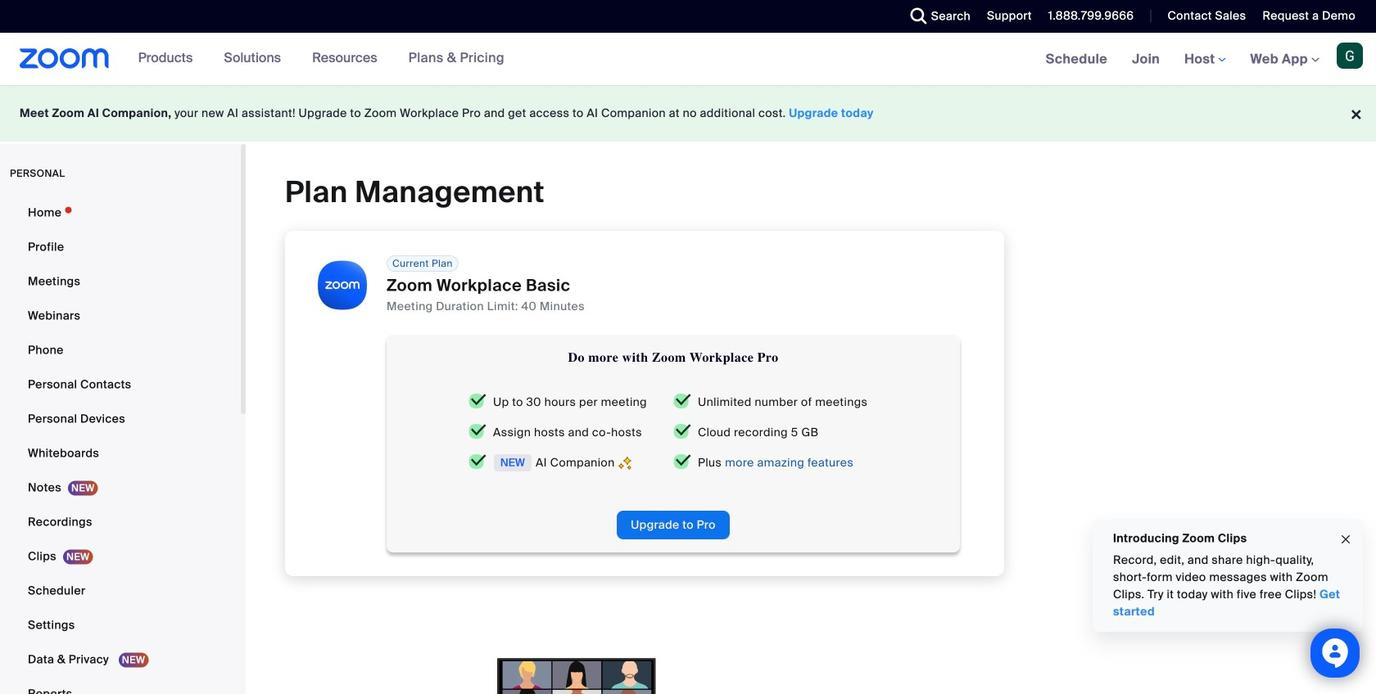 Task type: describe. For each thing, give the bounding box(es) containing it.
meetings navigation
[[1034, 33, 1376, 86]]

product information navigation
[[126, 33, 517, 85]]

ai starsicon image
[[618, 455, 631, 472]]

profile picture image
[[1337, 43, 1363, 69]]

zoom logo image
[[20, 48, 109, 69]]

zoom oneicon image
[[318, 261, 367, 310]]



Task type: vqa. For each thing, say whether or not it's contained in the screenshot.
cell
no



Task type: locate. For each thing, give the bounding box(es) containing it.
footer
[[0, 85, 1376, 142]]

close image
[[1339, 531, 1352, 549]]

personal menu menu
[[0, 197, 241, 695]]

new tag2icon image
[[493, 455, 532, 472]]

check_boxesicon image
[[469, 394, 487, 410], [673, 394, 691, 410], [469, 424, 487, 440], [673, 424, 691, 440], [469, 455, 487, 470], [673, 455, 691, 470]]

banner
[[0, 33, 1376, 86]]



